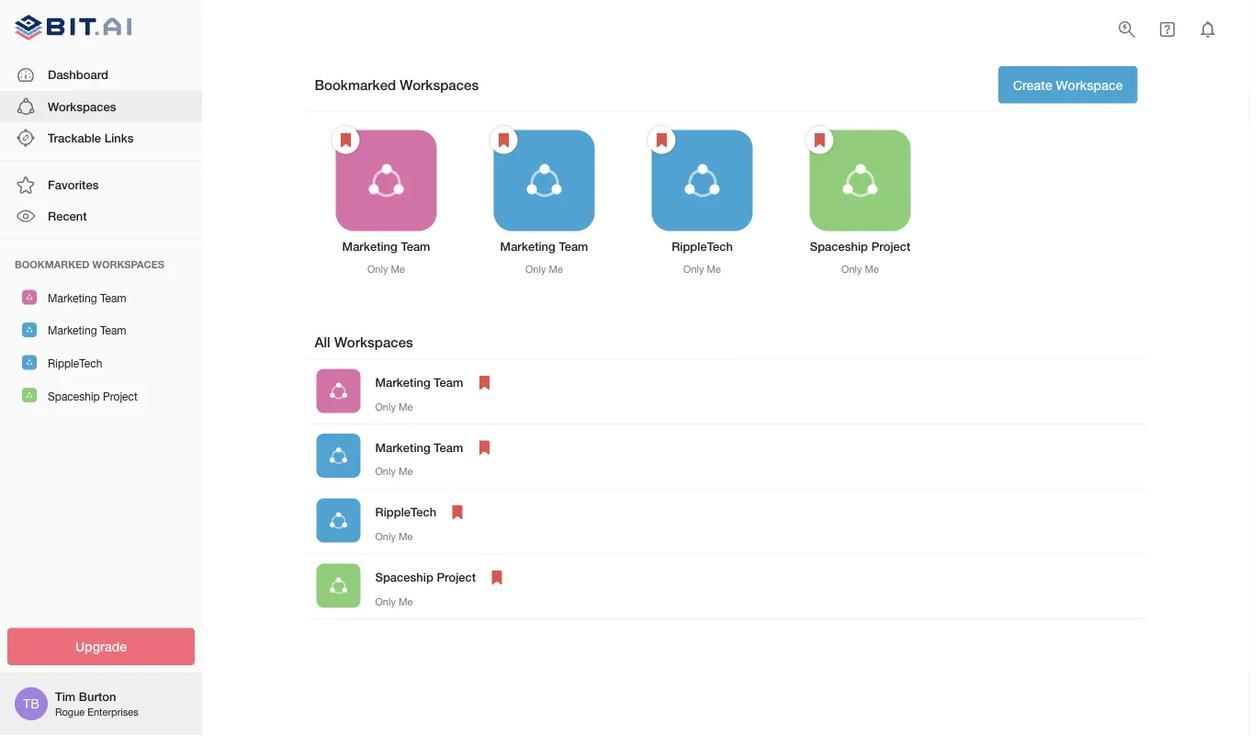 Task type: describe. For each thing, give the bounding box(es) containing it.
spaceship project button
[[0, 379, 202, 412]]

workspaces button
[[0, 91, 202, 122]]

2 vertical spatial project
[[437, 570, 476, 584]]

spaceship project inside button
[[48, 390, 138, 402]]

rippletech button
[[0, 346, 202, 379]]

create
[[1014, 77, 1053, 92]]

tim burton rogue enterprises
[[55, 689, 138, 718]]

2 horizontal spatial spaceship
[[810, 239, 869, 254]]

2 vertical spatial spaceship project
[[375, 570, 476, 584]]

trackable links
[[48, 130, 134, 145]]

workspaces for bookmarked workspaces
[[400, 77, 479, 93]]

1 horizontal spatial spaceship
[[375, 570, 434, 584]]

workspaces for all workspaces
[[334, 334, 413, 350]]

1 horizontal spatial rippletech
[[375, 505, 437, 519]]

all
[[315, 334, 331, 350]]

burton
[[79, 689, 116, 704]]

upgrade
[[75, 639, 127, 654]]

dashboard button
[[0, 59, 202, 91]]

create workspace
[[1014, 77, 1124, 92]]

0 vertical spatial project
[[872, 239, 911, 254]]

links
[[104, 130, 134, 145]]

all workspaces
[[315, 334, 413, 350]]

project inside button
[[103, 390, 138, 402]]

recent
[[48, 209, 87, 223]]



Task type: vqa. For each thing, say whether or not it's contained in the screenshot.
Dashboard
yes



Task type: locate. For each thing, give the bounding box(es) containing it.
workspaces right all
[[334, 334, 413, 350]]

bookmarked workspaces
[[315, 77, 479, 93]]

0 horizontal spatial spaceship project
[[48, 390, 138, 402]]

0 vertical spatial workspaces
[[400, 77, 479, 93]]

recent button
[[0, 201, 202, 232]]

rippletech
[[672, 239, 733, 254], [48, 357, 102, 370], [375, 505, 437, 519]]

rogue
[[55, 706, 85, 718]]

me
[[391, 264, 405, 275], [549, 264, 563, 275], [707, 264, 721, 275], [865, 264, 880, 275], [399, 401, 413, 413], [399, 466, 413, 478], [399, 530, 413, 542], [399, 595, 413, 607]]

rippletech inside button
[[48, 357, 102, 370]]

remove bookmark image
[[335, 129, 357, 151], [493, 129, 515, 151], [486, 566, 508, 588]]

2 horizontal spatial rippletech
[[672, 239, 733, 254]]

1 vertical spatial rippletech
[[48, 357, 102, 370]]

1 marketing team button from the top
[[0, 281, 202, 314]]

team
[[401, 239, 431, 254], [559, 239, 589, 254], [100, 291, 126, 304], [100, 324, 126, 337], [434, 375, 464, 390], [434, 440, 464, 454]]

2 horizontal spatial project
[[872, 239, 911, 254]]

marketing team button
[[0, 281, 202, 314], [0, 314, 202, 346]]

favorites button
[[0, 169, 202, 201]]

workspaces right bookmarked
[[400, 77, 479, 93]]

2 vertical spatial workspaces
[[334, 334, 413, 350]]

1 vertical spatial workspaces
[[48, 99, 116, 113]]

tb
[[23, 696, 39, 711]]

0 vertical spatial rippletech
[[672, 239, 733, 254]]

spaceship inside spaceship project button
[[48, 390, 100, 402]]

trackable links button
[[0, 122, 202, 154]]

project
[[872, 239, 911, 254], [103, 390, 138, 402], [437, 570, 476, 584]]

0 vertical spatial spaceship project
[[810, 239, 911, 254]]

1 vertical spatial project
[[103, 390, 138, 402]]

workspaces
[[92, 258, 164, 270]]

1 vertical spatial spaceship project
[[48, 390, 138, 402]]

0 horizontal spatial project
[[103, 390, 138, 402]]

trackable
[[48, 130, 101, 145]]

0 horizontal spatial spaceship
[[48, 390, 100, 402]]

tim
[[55, 689, 76, 704]]

0 horizontal spatial rippletech
[[48, 357, 102, 370]]

marketing team button up spaceship project button
[[0, 314, 202, 346]]

favorites
[[48, 178, 99, 192]]

workspaces down dashboard
[[48, 99, 116, 113]]

2 vertical spatial spaceship
[[375, 570, 434, 584]]

marketing team button down the bookmarked workspaces
[[0, 281, 202, 314]]

workspaces
[[400, 77, 479, 93], [48, 99, 116, 113], [334, 334, 413, 350]]

spaceship
[[810, 239, 869, 254], [48, 390, 100, 402], [375, 570, 434, 584]]

0 vertical spatial spaceship
[[810, 239, 869, 254]]

1 vertical spatial spaceship
[[48, 390, 100, 402]]

2 vertical spatial rippletech
[[375, 505, 437, 519]]

bookmarked
[[15, 258, 90, 270]]

remove bookmark image
[[651, 129, 673, 151], [809, 129, 831, 151], [474, 372, 496, 394], [474, 437, 496, 459], [447, 502, 469, 524]]

enterprises
[[88, 706, 138, 718]]

1 horizontal spatial project
[[437, 570, 476, 584]]

only
[[368, 264, 388, 275], [526, 264, 546, 275], [684, 264, 704, 275], [842, 264, 862, 275], [375, 401, 396, 413], [375, 466, 396, 478], [375, 530, 396, 542], [375, 595, 396, 607]]

2 marketing team button from the top
[[0, 314, 202, 346]]

marketing team
[[342, 239, 431, 254], [500, 239, 589, 254], [48, 291, 126, 304], [48, 324, 126, 337], [375, 375, 464, 390], [375, 440, 464, 454]]

only me
[[368, 264, 405, 275], [526, 264, 563, 275], [684, 264, 721, 275], [842, 264, 880, 275], [375, 401, 413, 413], [375, 466, 413, 478], [375, 530, 413, 542], [375, 595, 413, 607]]

dashboard
[[48, 68, 108, 82]]

marketing
[[342, 239, 398, 254], [500, 239, 556, 254], [48, 291, 97, 304], [48, 324, 97, 337], [375, 375, 431, 390], [375, 440, 431, 454]]

workspace
[[1057, 77, 1124, 92]]

bookmarked workspaces
[[15, 258, 164, 270]]

bookmarked
[[315, 77, 396, 93]]

1 horizontal spatial spaceship project
[[375, 570, 476, 584]]

upgrade button
[[7, 628, 195, 665]]

workspaces inside button
[[48, 99, 116, 113]]

spaceship project
[[810, 239, 911, 254], [48, 390, 138, 402], [375, 570, 476, 584]]

2 horizontal spatial spaceship project
[[810, 239, 911, 254]]



